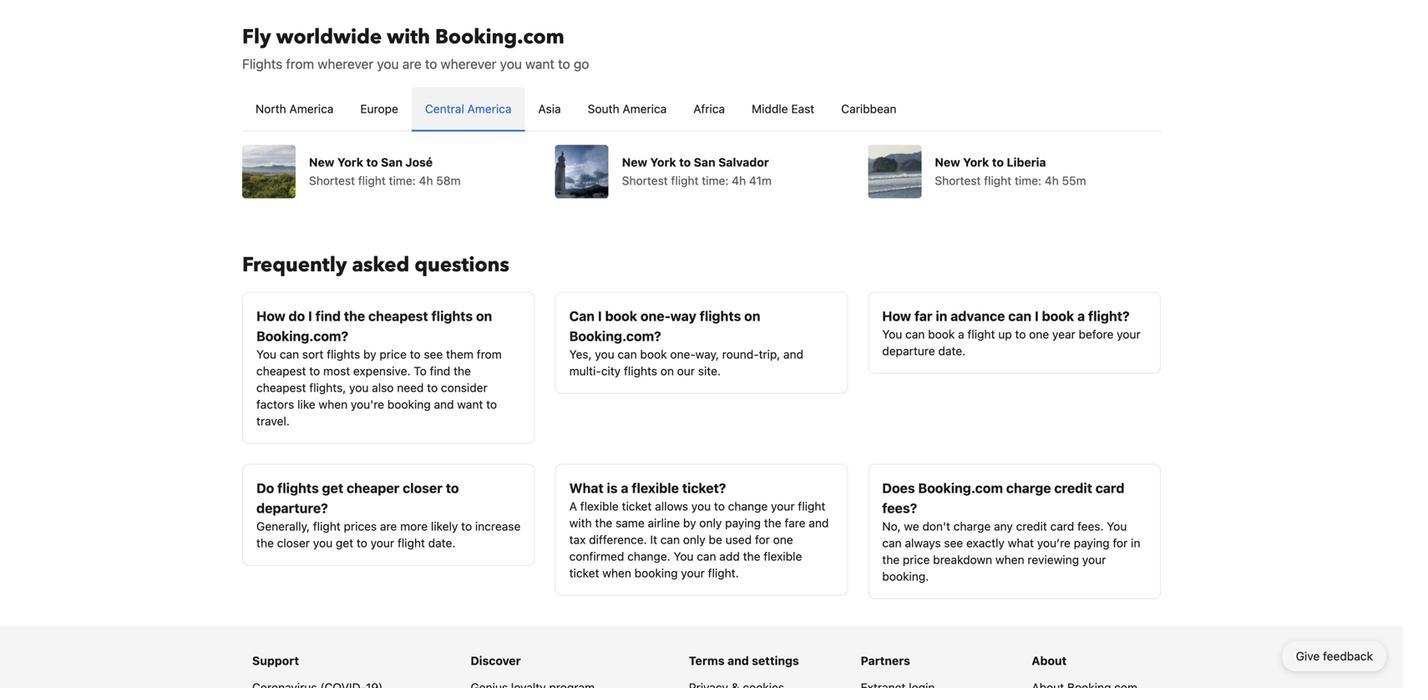 Task type: describe. For each thing, give the bounding box(es) containing it.
0 vertical spatial charge
[[1006, 480, 1051, 496]]

difference.
[[589, 533, 647, 547]]

yes,
[[569, 348, 592, 361]]

4h for 58m
[[419, 174, 433, 188]]

shortest for shortest flight time: 4h 58m
[[309, 174, 355, 188]]

caribbean button
[[828, 87, 910, 131]]

to up to
[[410, 348, 421, 361]]

0 vertical spatial credit
[[1055, 480, 1093, 496]]

flights
[[242, 56, 282, 72]]

to right need
[[427, 381, 438, 395]]

give
[[1296, 650, 1320, 663]]

can down be on the right bottom of page
[[697, 550, 716, 563]]

the inside does booking.com charge credit card fees? no, we don't charge any credit card fees. you can always see exactly what you're paying for in the price breakdown when reviewing your booking.
[[882, 553, 900, 567]]

i inside "how do i find the cheapest flights on booking.com? you can sort flights by price to see them from cheapest to most expensive. to find the cheapest flights, you also need to consider factors like when you're booking and want to travel."
[[308, 308, 312, 324]]

one inside the what is a flexible ticket? a flexible ticket allows you to change your flight with the same airline by only paying the fare and tax difference. it can only be used for one confirmed change. you can add the flexible ticket when booking your flight.
[[773, 533, 793, 547]]

and inside the what is a flexible ticket? a flexible ticket allows you to change your flight with the same airline by only paying the fare and tax difference. it can only be used for one confirmed change. you can add the flexible ticket when booking your flight.
[[809, 516, 829, 530]]

flight down more
[[398, 536, 425, 550]]

flights inside do flights get cheaper closer to departure? generally, flight prices are more likely to increase the closer you get to your flight date.
[[277, 480, 319, 496]]

0 vertical spatial ticket
[[622, 500, 652, 513]]

and right "terms" at bottom
[[728, 654, 749, 668]]

asked
[[352, 251, 410, 279]]

before
[[1079, 327, 1114, 341]]

0 vertical spatial only
[[700, 516, 722, 530]]

don't
[[923, 520, 951, 533]]

generally,
[[256, 520, 310, 533]]

can i book one-way flights on booking.com? yes, you can book one-way, round-trip, and multi-city flights on our site.
[[569, 308, 804, 378]]

new york to san josé image
[[242, 145, 296, 198]]

you inside 'can i book one-way flights on booking.com? yes, you can book one-way, round-trip, and multi-city flights on our site.'
[[595, 348, 615, 361]]

to down consider
[[486, 398, 497, 411]]

north america button
[[242, 87, 347, 131]]

questions
[[415, 251, 509, 279]]

discover
[[471, 654, 521, 668]]

i inside how far in advance can i book a flight? you can book a flight up to one year before your departure date.
[[1035, 308, 1039, 324]]

factors
[[256, 398, 294, 411]]

we
[[904, 520, 919, 533]]

caribbean
[[841, 102, 897, 116]]

new york to liberia image
[[868, 145, 922, 198]]

1 vertical spatial cheapest
[[256, 364, 306, 378]]

to inside new york to san salvador shortest flight time: 4h 41m
[[679, 155, 691, 169]]

far
[[915, 308, 933, 324]]

terms
[[689, 654, 725, 668]]

tab list containing north america
[[242, 87, 1161, 132]]

change.
[[627, 550, 671, 563]]

north america
[[256, 102, 334, 116]]

you're
[[351, 398, 384, 411]]

way
[[671, 308, 697, 324]]

salvador
[[719, 155, 769, 169]]

0 vertical spatial flexible
[[632, 480, 679, 496]]

book left way,
[[640, 348, 667, 361]]

by inside the what is a flexible ticket? a flexible ticket allows you to change your flight with the same airline by only paying the fare and tax difference. it can only be used for one confirmed change. you can add the flexible ticket when booking your flight.
[[683, 516, 696, 530]]

can inside 'can i book one-way flights on booking.com? yes, you can book one-way, round-trip, and multi-city flights on our site.'
[[618, 348, 637, 361]]

0 horizontal spatial card
[[1051, 520, 1075, 533]]

about
[[1032, 654, 1067, 668]]

up
[[999, 327, 1012, 341]]

shortest for shortest flight time: 4h 41m
[[622, 174, 668, 188]]

give feedback button
[[1283, 642, 1387, 672]]

new for new york to san josé shortest flight time: 4h 58m
[[309, 155, 335, 169]]

new york to san josé shortest flight time: 4h 58m
[[309, 155, 461, 188]]

booking.
[[882, 570, 929, 584]]

north
[[256, 102, 286, 116]]

you inside "how do i find the cheapest flights on booking.com? you can sort flights by price to see them from cheapest to most expensive. to find the cheapest flights, you also need to consider factors like when you're booking and want to travel."
[[256, 348, 277, 361]]

from inside fly worldwide with booking.com flights from wherever you are to wherever you want to go
[[286, 56, 314, 72]]

book right can on the top left
[[605, 308, 637, 324]]

by inside "how do i find the cheapest flights on booking.com? you can sort flights by price to see them from cheapest to most expensive. to find the cheapest flights, you also need to consider factors like when you're booking and want to travel."
[[363, 348, 376, 361]]

58m
[[436, 174, 461, 188]]

new york to san salvador image
[[555, 145, 609, 198]]

fly worldwide with booking.com flights from wherever you are to wherever you want to go
[[242, 23, 589, 72]]

can
[[569, 308, 595, 324]]

partners
[[861, 654, 910, 668]]

does booking.com charge credit card fees? no, we don't charge any credit card fees. you can always see exactly what you're paying for in the price breakdown when reviewing your booking.
[[882, 480, 1141, 584]]

do
[[289, 308, 305, 324]]

the down frequently asked questions
[[344, 308, 365, 324]]

asia button
[[525, 87, 574, 131]]

east
[[791, 102, 815, 116]]

to inside new york to san josé shortest flight time: 4h 58m
[[366, 155, 378, 169]]

feedback
[[1323, 650, 1373, 663]]

tax
[[569, 533, 586, 547]]

flight inside new york to san josé shortest flight time: 4h 58m
[[358, 174, 386, 188]]

you inside the what is a flexible ticket? a flexible ticket allows you to change your flight with the same airline by only paying the fare and tax difference. it can only be used for one confirmed change. you can add the flexible ticket when booking your flight.
[[674, 550, 694, 563]]

and inside 'can i book one-way flights on booking.com? yes, you can book one-way, round-trip, and multi-city flights on our site.'
[[784, 348, 804, 361]]

also
[[372, 381, 394, 395]]

for inside does booking.com charge credit card fees? no, we don't charge any credit card fees. you can always see exactly what you're paying for in the price breakdown when reviewing your booking.
[[1113, 536, 1128, 550]]

america for north america
[[289, 102, 334, 116]]

are inside fly worldwide with booking.com flights from wherever you are to wherever you want to go
[[402, 56, 422, 72]]

likely
[[431, 520, 458, 533]]

with inside fly worldwide with booking.com flights from wherever you are to wherever you want to go
[[387, 23, 430, 51]]

frequently
[[242, 251, 347, 279]]

to inside how far in advance can i book a flight? you can book a flight up to one year before your departure date.
[[1015, 327, 1026, 341]]

america for south america
[[623, 102, 667, 116]]

the up consider
[[454, 364, 471, 378]]

departure?
[[256, 500, 328, 516]]

change
[[728, 500, 768, 513]]

york for new york to san salvador shortest flight time: 4h 41m
[[650, 155, 676, 169]]

san for josé
[[381, 155, 403, 169]]

go
[[574, 56, 589, 72]]

consider
[[441, 381, 488, 395]]

how far in advance can i book a flight? you can book a flight up to one year before your departure date.
[[882, 308, 1141, 358]]

to inside the what is a flexible ticket? a flexible ticket allows you to change your flight with the same airline by only paying the fare and tax difference. it can only be used for one confirmed change. you can add the flexible ticket when booking your flight.
[[714, 500, 725, 513]]

1 horizontal spatial card
[[1096, 480, 1125, 496]]

any
[[994, 520, 1013, 533]]

can inside does booking.com charge credit card fees? no, we don't charge any credit card fees. you can always see exactly what you're paying for in the price breakdown when reviewing your booking.
[[882, 536, 902, 550]]

flight inside how far in advance can i book a flight? you can book a flight up to one year before your departure date.
[[968, 327, 995, 341]]

can inside "how do i find the cheapest flights on booking.com? you can sort flights by price to see them from cheapest to most expensive. to find the cheapest flights, you also need to consider factors like when you're booking and want to travel."
[[280, 348, 299, 361]]

exactly
[[967, 536, 1005, 550]]

is
[[607, 480, 618, 496]]

0 vertical spatial a
[[1078, 308, 1085, 324]]

1 vertical spatial get
[[336, 536, 353, 550]]

airline
[[648, 516, 680, 530]]

the up difference.
[[595, 516, 613, 530]]

flights right the city
[[624, 364, 657, 378]]

flight left "prices"
[[313, 520, 341, 533]]

to down "prices"
[[357, 536, 367, 550]]

same
[[616, 516, 645, 530]]

for inside the what is a flexible ticket? a flexible ticket allows you to change your flight with the same airline by only paying the fare and tax difference. it can only be used for one confirmed change. you can add the flexible ticket when booking your flight.
[[755, 533, 770, 547]]

advance
[[951, 308, 1005, 324]]

departure
[[882, 344, 935, 358]]

support
[[252, 654, 299, 668]]

0 horizontal spatial flexible
[[580, 500, 619, 513]]

0 horizontal spatial ticket
[[569, 566, 599, 580]]

liberia
[[1007, 155, 1046, 169]]

africa button
[[680, 87, 739, 131]]

like
[[297, 398, 316, 411]]

the inside do flights get cheaper closer to departure? generally, flight prices are more likely to increase the closer you get to your flight date.
[[256, 536, 274, 550]]

0 horizontal spatial charge
[[954, 520, 991, 533]]

africa
[[694, 102, 725, 116]]

0 horizontal spatial closer
[[277, 536, 310, 550]]

fare
[[785, 516, 806, 530]]

4h for 41m
[[732, 174, 746, 188]]

55m
[[1062, 174, 1087, 188]]

on inside "how do i find the cheapest flights on booking.com? you can sort flights by price to see them from cheapest to most expensive. to find the cheapest flights, you also need to consider factors like when you're booking and want to travel."
[[476, 308, 492, 324]]

1 horizontal spatial a
[[958, 327, 965, 341]]

to
[[414, 364, 427, 378]]

you up central america
[[500, 56, 522, 72]]

to up likely
[[446, 480, 459, 496]]

and inside "how do i find the cheapest flights on booking.com? you can sort flights by price to see them from cheapest to most expensive. to find the cheapest flights, you also need to consider factors like when you're booking and want to travel."
[[434, 398, 454, 411]]

always
[[905, 536, 941, 550]]

increase
[[475, 520, 521, 533]]

1 horizontal spatial on
[[661, 364, 674, 378]]

what
[[569, 480, 604, 496]]

time: for josé
[[389, 174, 416, 188]]

book down far
[[928, 327, 955, 341]]

your left flight.
[[681, 566, 705, 580]]

booking.com? inside "how do i find the cheapest flights on booking.com? you can sort flights by price to see them from cheapest to most expensive. to find the cheapest flights, you also need to consider factors like when you're booking and want to travel."
[[256, 328, 348, 344]]

way,
[[696, 348, 719, 361]]

0 vertical spatial get
[[322, 480, 343, 496]]

41m
[[749, 174, 772, 188]]

when inside the what is a flexible ticket? a flexible ticket allows you to change your flight with the same airline by only paying the fare and tax difference. it can only be used for one confirmed change. you can add the flexible ticket when booking your flight.
[[603, 566, 631, 580]]

0 vertical spatial cheapest
[[368, 308, 428, 324]]

2 wherever from the left
[[441, 56, 497, 72]]

booking.com? inside 'can i book one-way flights on booking.com? yes, you can book one-way, round-trip, and multi-city flights on our site.'
[[569, 328, 661, 344]]

the left fare
[[764, 516, 782, 530]]

what
[[1008, 536, 1034, 550]]

multi-
[[569, 364, 601, 378]]

to right likely
[[461, 520, 472, 533]]

do flights get cheaper closer to departure? generally, flight prices are more likely to increase the closer you get to your flight date.
[[256, 480, 521, 550]]

cheaper
[[347, 480, 400, 496]]



Task type: locate. For each thing, give the bounding box(es) containing it.
for right you're
[[1113, 536, 1128, 550]]

card up you're
[[1051, 520, 1075, 533]]

how do i find the cheapest flights on booking.com? you can sort flights by price to see them from cheapest to most expensive. to find the cheapest flights, you also need to consider factors like when you're booking and want to travel.
[[256, 308, 502, 428]]

2 i from the left
[[598, 308, 602, 324]]

josé
[[406, 155, 433, 169]]

year
[[1053, 327, 1076, 341]]

your inside how far in advance can i book a flight? you can book a flight up to one year before your departure date.
[[1117, 327, 1141, 341]]

1 america from the left
[[289, 102, 334, 116]]

how
[[256, 308, 285, 324], [882, 308, 911, 324]]

more
[[400, 520, 428, 533]]

1 san from the left
[[381, 155, 403, 169]]

on down 'questions'
[[476, 308, 492, 324]]

1 horizontal spatial wherever
[[441, 56, 497, 72]]

1 vertical spatial flexible
[[580, 500, 619, 513]]

3 i from the left
[[1035, 308, 1039, 324]]

i right can on the top left
[[598, 308, 602, 324]]

1 horizontal spatial how
[[882, 308, 911, 324]]

from right them
[[477, 348, 502, 361]]

0 vertical spatial price
[[380, 348, 407, 361]]

price inside does booking.com charge credit card fees? no, we don't charge any credit card fees. you can always see exactly what you're paying for in the price breakdown when reviewing your booking.
[[903, 553, 930, 567]]

3 new from the left
[[935, 155, 961, 169]]

a right "is"
[[621, 480, 629, 496]]

0 horizontal spatial shortest
[[309, 174, 355, 188]]

you up departure
[[882, 327, 902, 341]]

flights up them
[[431, 308, 473, 324]]

1 vertical spatial want
[[457, 398, 483, 411]]

york inside new york to san salvador shortest flight time: 4h 41m
[[650, 155, 676, 169]]

you inside "how do i find the cheapest flights on booking.com? you can sort flights by price to see them from cheapest to most expensive. to find the cheapest flights, you also need to consider factors like when you're booking and want to travel."
[[349, 381, 369, 395]]

card up fees.
[[1096, 480, 1125, 496]]

you down departure?
[[313, 536, 333, 550]]

time: inside new york to liberia shortest flight time: 4h 55m
[[1015, 174, 1042, 188]]

1 wherever from the left
[[318, 56, 374, 72]]

paying down fees.
[[1074, 536, 1110, 550]]

0 horizontal spatial are
[[380, 520, 397, 533]]

closer
[[403, 480, 443, 496], [277, 536, 310, 550]]

1 horizontal spatial want
[[526, 56, 555, 72]]

when inside "how do i find the cheapest flights on booking.com? you can sort flights by price to see them from cheapest to most expensive. to find the cheapest flights, you also need to consider factors like when you're booking and want to travel."
[[319, 398, 348, 411]]

in right you're
[[1131, 536, 1141, 550]]

new inside new york to san salvador shortest flight time: 4h 41m
[[622, 155, 648, 169]]

from
[[286, 56, 314, 72], [477, 348, 502, 361]]

0 horizontal spatial from
[[286, 56, 314, 72]]

1 vertical spatial charge
[[954, 520, 991, 533]]

flight inside new york to liberia shortest flight time: 4h 55m
[[984, 174, 1012, 188]]

and right trip,
[[784, 348, 804, 361]]

2 san from the left
[[694, 155, 716, 169]]

1 horizontal spatial booking.com?
[[569, 328, 661, 344]]

when
[[319, 398, 348, 411], [996, 553, 1025, 567], [603, 566, 631, 580]]

new inside new york to san josé shortest flight time: 4h 58m
[[309, 155, 335, 169]]

shortest inside new york to san josé shortest flight time: 4h 58m
[[309, 174, 355, 188]]

shortest inside new york to liberia shortest flight time: 4h 55m
[[935, 174, 981, 188]]

you inside does booking.com charge credit card fees? no, we don't charge any credit card fees. you can always see exactly what you're paying for in the price breakdown when reviewing your booking.
[[1107, 520, 1127, 533]]

to left go
[[558, 56, 570, 72]]

south america
[[588, 102, 667, 116]]

you inside do flights get cheaper closer to departure? generally, flight prices are more likely to increase the closer you get to your flight date.
[[313, 536, 333, 550]]

1 horizontal spatial credit
[[1055, 480, 1093, 496]]

booking inside "how do i find the cheapest flights on booking.com? you can sort flights by price to see them from cheapest to most expensive. to find the cheapest flights, you also need to consider factors like when you're booking and want to travel."
[[388, 398, 431, 411]]

1 vertical spatial see
[[944, 536, 963, 550]]

shortest right new york to san josé 'image'
[[309, 174, 355, 188]]

see up to
[[424, 348, 443, 361]]

1 horizontal spatial in
[[1131, 536, 1141, 550]]

flexible down "is"
[[580, 500, 619, 513]]

get
[[322, 480, 343, 496], [336, 536, 353, 550]]

3 york from the left
[[963, 155, 989, 169]]

0 horizontal spatial find
[[315, 308, 341, 324]]

2 york from the left
[[650, 155, 676, 169]]

central america
[[425, 102, 512, 116]]

ticket down confirmed
[[569, 566, 599, 580]]

find right to
[[430, 364, 450, 378]]

can up the up
[[1009, 308, 1032, 324]]

to down ticket?
[[714, 500, 725, 513]]

the up booking.
[[882, 553, 900, 567]]

book
[[605, 308, 637, 324], [1042, 308, 1074, 324], [928, 327, 955, 341], [640, 348, 667, 361]]

2 horizontal spatial 4h
[[1045, 174, 1059, 188]]

2 vertical spatial flexible
[[764, 550, 802, 563]]

does
[[882, 480, 915, 496]]

1 vertical spatial one
[[773, 533, 793, 547]]

booking down change.
[[635, 566, 678, 580]]

can up the city
[[618, 348, 637, 361]]

find
[[315, 308, 341, 324], [430, 364, 450, 378]]

booking.com? down the do on the top of the page
[[256, 328, 348, 344]]

2 shortest from the left
[[622, 174, 668, 188]]

flight down liberia
[[984, 174, 1012, 188]]

0 horizontal spatial want
[[457, 398, 483, 411]]

3 time: from the left
[[1015, 174, 1042, 188]]

with up tax
[[569, 516, 592, 530]]

san left the salvador
[[694, 155, 716, 169]]

0 horizontal spatial america
[[289, 102, 334, 116]]

york down south america button
[[650, 155, 676, 169]]

how inside "how do i find the cheapest flights on booking.com? you can sort flights by price to see them from cheapest to most expensive. to find the cheapest flights, you also need to consider factors like when you're booking and want to travel."
[[256, 308, 285, 324]]

when inside does booking.com charge credit card fees? no, we don't charge any credit card fees. you can always see exactly what you're paying for in the price breakdown when reviewing your booking.
[[996, 553, 1025, 567]]

on up round-
[[744, 308, 761, 324]]

can down no,
[[882, 536, 902, 550]]

only left be on the right bottom of page
[[683, 533, 706, 547]]

credit
[[1055, 480, 1093, 496], [1016, 520, 1047, 533]]

america for central america
[[467, 102, 512, 116]]

want inside "how do i find the cheapest flights on booking.com? you can sort flights by price to see them from cheapest to most expensive. to find the cheapest flights, you also need to consider factors like when you're booking and want to travel."
[[457, 398, 483, 411]]

to
[[425, 56, 437, 72], [558, 56, 570, 72], [366, 155, 378, 169], [679, 155, 691, 169], [992, 155, 1004, 169], [1015, 327, 1026, 341], [410, 348, 421, 361], [309, 364, 320, 378], [427, 381, 438, 395], [486, 398, 497, 411], [446, 480, 459, 496], [714, 500, 725, 513], [461, 520, 472, 533], [357, 536, 367, 550]]

new right new york to san salvador image at the top left of page
[[622, 155, 648, 169]]

1 4h from the left
[[419, 174, 433, 188]]

wherever down worldwide
[[318, 56, 374, 72]]

to down sort
[[309, 364, 320, 378]]

0 vertical spatial paying
[[725, 516, 761, 530]]

0 horizontal spatial credit
[[1016, 520, 1047, 533]]

york inside new york to san josé shortest flight time: 4h 58m
[[337, 155, 363, 169]]

flight inside the what is a flexible ticket? a flexible ticket allows you to change your flight with the same airline by only paying the fare and tax difference. it can only be used for one confirmed change. you can add the flexible ticket when booking your flight.
[[798, 500, 826, 513]]

booking.com? up the city
[[569, 328, 661, 344]]

booking
[[388, 398, 431, 411], [635, 566, 678, 580]]

want inside fly worldwide with booking.com flights from wherever you are to wherever you want to go
[[526, 56, 555, 72]]

3 america from the left
[[623, 102, 667, 116]]

york down europe button
[[337, 155, 363, 169]]

on left our
[[661, 364, 674, 378]]

san inside new york to san salvador shortest flight time: 4h 41m
[[694, 155, 716, 169]]

you
[[377, 56, 399, 72], [500, 56, 522, 72], [595, 348, 615, 361], [349, 381, 369, 395], [692, 500, 711, 513], [313, 536, 333, 550]]

city
[[601, 364, 621, 378]]

you inside how far in advance can i book a flight? you can book a flight up to one year before your departure date.
[[882, 327, 902, 341]]

prices
[[344, 520, 377, 533]]

in
[[936, 308, 948, 324], [1131, 536, 1141, 550]]

to inside new york to liberia shortest flight time: 4h 55m
[[992, 155, 1004, 169]]

how left far
[[882, 308, 911, 324]]

i right advance
[[1035, 308, 1039, 324]]

0 horizontal spatial 4h
[[419, 174, 433, 188]]

our
[[677, 364, 695, 378]]

1 vertical spatial only
[[683, 533, 706, 547]]

how left the do on the top of the page
[[256, 308, 285, 324]]

settings
[[752, 654, 799, 668]]

2 how from the left
[[882, 308, 911, 324]]

new right new york to san josé 'image'
[[309, 155, 335, 169]]

1 york from the left
[[337, 155, 363, 169]]

most
[[323, 364, 350, 378]]

4h inside new york to san josé shortest flight time: 4h 58m
[[419, 174, 433, 188]]

2 vertical spatial cheapest
[[256, 381, 306, 395]]

1 vertical spatial paying
[[1074, 536, 1110, 550]]

in inside does booking.com charge credit card fees? no, we don't charge any credit card fees. you can always see exactly what you're paying for in the price breakdown when reviewing your booking.
[[1131, 536, 1141, 550]]

with
[[387, 23, 430, 51], [569, 516, 592, 530]]

new york to san salvador shortest flight time: 4h 41m
[[622, 155, 772, 188]]

only
[[700, 516, 722, 530], [683, 533, 706, 547]]

booking down need
[[388, 398, 431, 411]]

shortest inside new york to san salvador shortest flight time: 4h 41m
[[622, 174, 668, 188]]

the down generally,
[[256, 536, 274, 550]]

2 horizontal spatial a
[[1078, 308, 1085, 324]]

to up central
[[425, 56, 437, 72]]

0 vertical spatial one
[[1029, 327, 1049, 341]]

1 vertical spatial by
[[683, 516, 696, 530]]

book up the year
[[1042, 308, 1074, 324]]

site.
[[698, 364, 721, 378]]

1 vertical spatial find
[[430, 364, 450, 378]]

by
[[363, 348, 376, 361], [683, 516, 696, 530]]

4h inside new york to san salvador shortest flight time: 4h 41m
[[732, 174, 746, 188]]

2 booking.com? from the left
[[569, 328, 661, 344]]

0 vertical spatial closer
[[403, 480, 443, 496]]

0 horizontal spatial price
[[380, 348, 407, 361]]

america right south on the top left of the page
[[623, 102, 667, 116]]

2 horizontal spatial on
[[744, 308, 761, 324]]

by down allows
[[683, 516, 696, 530]]

2 time: from the left
[[702, 174, 729, 188]]

the
[[344, 308, 365, 324], [454, 364, 471, 378], [595, 516, 613, 530], [764, 516, 782, 530], [256, 536, 274, 550], [743, 550, 761, 563], [882, 553, 900, 567]]

2 horizontal spatial flexible
[[764, 550, 802, 563]]

and right fare
[[809, 516, 829, 530]]

can right the it
[[661, 533, 680, 547]]

date. down likely
[[428, 536, 456, 550]]

1 horizontal spatial see
[[944, 536, 963, 550]]

your inside does booking.com charge credit card fees? no, we don't charge any credit card fees. you can always see exactly what you're paying for in the price breakdown when reviewing your booking.
[[1083, 553, 1106, 567]]

0 vertical spatial with
[[387, 23, 430, 51]]

travel.
[[256, 414, 290, 428]]

your up fare
[[771, 500, 795, 513]]

1 horizontal spatial are
[[402, 56, 422, 72]]

1 new from the left
[[309, 155, 335, 169]]

1 time: from the left
[[389, 174, 416, 188]]

booking.com?
[[256, 328, 348, 344], [569, 328, 661, 344]]

0 vertical spatial one-
[[641, 308, 671, 324]]

new
[[309, 155, 335, 169], [622, 155, 648, 169], [935, 155, 961, 169]]

0 vertical spatial booking.com
[[435, 23, 565, 51]]

can left sort
[[280, 348, 299, 361]]

flight inside new york to san salvador shortest flight time: 4h 41m
[[671, 174, 699, 188]]

flights up departure?
[[277, 480, 319, 496]]

how for how far in advance can i book a flight?
[[882, 308, 911, 324]]

trip,
[[759, 348, 780, 361]]

3 shortest from the left
[[935, 174, 981, 188]]

for
[[755, 533, 770, 547], [1113, 536, 1128, 550]]

it
[[650, 533, 657, 547]]

with inside the what is a flexible ticket? a flexible ticket allows you to change your flight with the same airline by only paying the fare and tax difference. it can only be used for one confirmed change. you can add the flexible ticket when booking your flight.
[[569, 516, 592, 530]]

you're
[[1037, 536, 1071, 550]]

the down used
[[743, 550, 761, 563]]

booking inside the what is a flexible ticket? a flexible ticket allows you to change your flight with the same airline by only paying the fare and tax difference. it can only be used for one confirmed change. you can add the flexible ticket when booking your flight.
[[635, 566, 678, 580]]

paying inside does booking.com charge credit card fees? no, we don't charge any credit card fees. you can always see exactly what you're paying for in the price breakdown when reviewing your booking.
[[1074, 536, 1110, 550]]

a
[[569, 500, 577, 513]]

0 horizontal spatial new
[[309, 155, 335, 169]]

2 america from the left
[[467, 102, 512, 116]]

and
[[784, 348, 804, 361], [434, 398, 454, 411], [809, 516, 829, 530], [728, 654, 749, 668]]

booking.com inside does booking.com charge credit card fees? no, we don't charge any credit card fees. you can always see exactly what you're paying for in the price breakdown when reviewing your booking.
[[918, 480, 1003, 496]]

south america button
[[574, 87, 680, 131]]

2 horizontal spatial when
[[996, 553, 1025, 567]]

1 horizontal spatial america
[[467, 102, 512, 116]]

ticket up same
[[622, 500, 652, 513]]

0 horizontal spatial booking
[[388, 398, 431, 411]]

one-
[[641, 308, 671, 324], [670, 348, 696, 361]]

york
[[337, 155, 363, 169], [650, 155, 676, 169], [963, 155, 989, 169]]

1 horizontal spatial booking.com
[[918, 480, 1003, 496]]

ticket?
[[682, 480, 726, 496]]

from inside "how do i find the cheapest flights on booking.com? you can sort flights by price to see them from cheapest to most expensive. to find the cheapest flights, you also need to consider factors like when you're booking and want to travel."
[[477, 348, 502, 361]]

your down fees.
[[1083, 553, 1106, 567]]

fly
[[242, 23, 271, 51]]

you inside the what is a flexible ticket? a flexible ticket allows you to change your flight with the same airline by only paying the fare and tax difference. it can only be used for one confirmed change. you can add the flexible ticket when booking your flight.
[[692, 500, 711, 513]]

need
[[397, 381, 424, 395]]

south
[[588, 102, 620, 116]]

paying inside the what is a flexible ticket? a flexible ticket allows you to change your flight with the same airline by only paying the fare and tax difference. it can only be used for one confirmed change. you can add the flexible ticket when booking your flight.
[[725, 516, 761, 530]]

0 horizontal spatial york
[[337, 155, 363, 169]]

1 how from the left
[[256, 308, 285, 324]]

1 vertical spatial credit
[[1016, 520, 1047, 533]]

be
[[709, 533, 723, 547]]

1 shortest from the left
[[309, 174, 355, 188]]

can
[[1009, 308, 1032, 324], [906, 327, 925, 341], [280, 348, 299, 361], [618, 348, 637, 361], [661, 533, 680, 547], [882, 536, 902, 550], [697, 550, 716, 563]]

to down africa button
[[679, 155, 691, 169]]

fees.
[[1078, 520, 1104, 533]]

no,
[[882, 520, 901, 533]]

allows
[[655, 500, 688, 513]]

0 vertical spatial by
[[363, 348, 376, 361]]

0 horizontal spatial when
[[319, 398, 348, 411]]

expensive.
[[353, 364, 411, 378]]

date. inside do flights get cheaper closer to departure? generally, flight prices are more likely to increase the closer you get to your flight date.
[[428, 536, 456, 550]]

how for how do i find the cheapest flights on booking.com?
[[256, 308, 285, 324]]

york inside new york to liberia shortest flight time: 4h 55m
[[963, 155, 989, 169]]

2 4h from the left
[[732, 174, 746, 188]]

1 vertical spatial booking.com
[[918, 480, 1003, 496]]

your down "flight?"
[[1117, 327, 1141, 341]]

flight
[[358, 174, 386, 188], [671, 174, 699, 188], [984, 174, 1012, 188], [968, 327, 995, 341], [798, 500, 826, 513], [313, 520, 341, 533], [398, 536, 425, 550]]

your down "prices"
[[371, 536, 394, 550]]

price down "always"
[[903, 553, 930, 567]]

1 horizontal spatial new
[[622, 155, 648, 169]]

how inside how far in advance can i book a flight? you can book a flight up to one year before your departure date.
[[882, 308, 911, 324]]

are up europe button
[[402, 56, 422, 72]]

flight left 41m
[[671, 174, 699, 188]]

flights up most
[[327, 348, 360, 361]]

flights,
[[309, 381, 346, 395]]

4h inside new york to liberia shortest flight time: 4h 55m
[[1045, 174, 1059, 188]]

2 horizontal spatial shortest
[[935, 174, 981, 188]]

1 horizontal spatial closer
[[403, 480, 443, 496]]

flight.
[[708, 566, 739, 580]]

by up expensive.
[[363, 348, 376, 361]]

you right fees.
[[1107, 520, 1127, 533]]

2 horizontal spatial time:
[[1015, 174, 1042, 188]]

new right new york to liberia image
[[935, 155, 961, 169]]

america inside central america button
[[467, 102, 512, 116]]

worldwide
[[276, 23, 382, 51]]

one inside how far in advance can i book a flight? you can book a flight up to one year before your departure date.
[[1029, 327, 1049, 341]]

i right the do on the top of the page
[[308, 308, 312, 324]]

0 horizontal spatial i
[[308, 308, 312, 324]]

new york to liberia shortest flight time: 4h 55m
[[935, 155, 1087, 188]]

your inside do flights get cheaper closer to departure? generally, flight prices are more likely to increase the closer you get to your flight date.
[[371, 536, 394, 550]]

price inside "how do i find the cheapest flights on booking.com? you can sort flights by price to see them from cheapest to most expensive. to find the cheapest flights, you also need to consider factors like when you're booking and want to travel."
[[380, 348, 407, 361]]

wherever
[[318, 56, 374, 72], [441, 56, 497, 72]]

time: inside new york to san salvador shortest flight time: 4h 41m
[[702, 174, 729, 188]]

middle east
[[752, 102, 815, 116]]

1 vertical spatial a
[[958, 327, 965, 341]]

america right central
[[467, 102, 512, 116]]

america inside north america 'button'
[[289, 102, 334, 116]]

1 vertical spatial booking
[[635, 566, 678, 580]]

sort
[[302, 348, 324, 361]]

0 vertical spatial card
[[1096, 480, 1125, 496]]

want
[[526, 56, 555, 72], [457, 398, 483, 411]]

in inside how far in advance can i book a flight? you can book a flight up to one year before your departure date.
[[936, 308, 948, 324]]

fees?
[[882, 500, 917, 516]]

europe
[[360, 102, 398, 116]]

0 horizontal spatial on
[[476, 308, 492, 324]]

flight down europe button
[[358, 174, 386, 188]]

1 vertical spatial with
[[569, 516, 592, 530]]

4h down the josé
[[419, 174, 433, 188]]

1 horizontal spatial shortest
[[622, 174, 668, 188]]

1 vertical spatial price
[[903, 553, 930, 567]]

confirmed
[[569, 550, 624, 563]]

new for new york to liberia shortest flight time: 4h 55m
[[935, 155, 961, 169]]

price up expensive.
[[380, 348, 407, 361]]

0 horizontal spatial one
[[773, 533, 793, 547]]

1 horizontal spatial ticket
[[622, 500, 652, 513]]

2 horizontal spatial york
[[963, 155, 989, 169]]

see inside does booking.com charge credit card fees? no, we don't charge any credit card fees. you can always see exactly what you're paying for in the price breakdown when reviewing your booking.
[[944, 536, 963, 550]]

san for salvador
[[694, 155, 716, 169]]

booking.com inside fly worldwide with booking.com flights from wherever you are to wherever you want to go
[[435, 23, 565, 51]]

cheapest
[[368, 308, 428, 324], [256, 364, 306, 378], [256, 381, 306, 395]]

time: down liberia
[[1015, 174, 1042, 188]]

3 4h from the left
[[1045, 174, 1059, 188]]

time: for salvador
[[702, 174, 729, 188]]

date. right departure
[[939, 344, 966, 358]]

europe button
[[347, 87, 412, 131]]

flexible up allows
[[632, 480, 679, 496]]

1 i from the left
[[308, 308, 312, 324]]

when down confirmed
[[603, 566, 631, 580]]

shortest right new york to liberia image
[[935, 174, 981, 188]]

breakdown
[[933, 553, 993, 567]]

2 new from the left
[[622, 155, 648, 169]]

1 horizontal spatial flexible
[[632, 480, 679, 496]]

credit up fees.
[[1055, 480, 1093, 496]]

closer down generally,
[[277, 536, 310, 550]]

0 vertical spatial booking
[[388, 398, 431, 411]]

york for new york to liberia shortest flight time: 4h 55m
[[963, 155, 989, 169]]

are inside do flights get cheaper closer to departure? generally, flight prices are more likely to increase the closer you get to your flight date.
[[380, 520, 397, 533]]

i inside 'can i book one-way flights on booking.com? yes, you can book one-way, round-trip, and multi-city flights on our site.'
[[598, 308, 602, 324]]

0 vertical spatial from
[[286, 56, 314, 72]]

date. inside how far in advance can i book a flight? you can book a flight up to one year before your departure date.
[[939, 344, 966, 358]]

2 vertical spatial a
[[621, 480, 629, 496]]

1 vertical spatial one-
[[670, 348, 696, 361]]

them
[[446, 348, 474, 361]]

you up europe
[[377, 56, 399, 72]]

1 horizontal spatial with
[[569, 516, 592, 530]]

0 horizontal spatial booking.com?
[[256, 328, 348, 344]]

4h left 55m
[[1045, 174, 1059, 188]]

do
[[256, 480, 274, 496]]

with up europe
[[387, 23, 430, 51]]

get left cheaper
[[322, 480, 343, 496]]

0 vertical spatial find
[[315, 308, 341, 324]]

new inside new york to liberia shortest flight time: 4h 55m
[[935, 155, 961, 169]]

booking.com up don't
[[918, 480, 1003, 496]]

1 horizontal spatial san
[[694, 155, 716, 169]]

wherever up central america
[[441, 56, 497, 72]]

are
[[402, 56, 422, 72], [380, 520, 397, 533]]

san inside new york to san josé shortest flight time: 4h 58m
[[381, 155, 403, 169]]

time: inside new york to san josé shortest flight time: 4h 58m
[[389, 174, 416, 188]]

0 horizontal spatial san
[[381, 155, 403, 169]]

terms and settings
[[689, 654, 799, 668]]

to left liberia
[[992, 155, 1004, 169]]

add
[[720, 550, 740, 563]]

paying
[[725, 516, 761, 530], [1074, 536, 1110, 550]]

flights right way
[[700, 308, 741, 324]]

want down consider
[[457, 398, 483, 411]]

0 horizontal spatial with
[[387, 23, 430, 51]]

a inside the what is a flexible ticket? a flexible ticket allows you to change your flight with the same airline by only paying the fare and tax difference. it can only be used for one confirmed change. you can add the flexible ticket when booking your flight.
[[621, 480, 629, 496]]

1 horizontal spatial find
[[430, 364, 450, 378]]

round-
[[722, 348, 759, 361]]

1 horizontal spatial date.
[[939, 344, 966, 358]]

see
[[424, 348, 443, 361], [944, 536, 963, 550]]

a up before
[[1078, 308, 1085, 324]]

central
[[425, 102, 464, 116]]

0 vertical spatial in
[[936, 308, 948, 324]]

new for new york to san salvador shortest flight time: 4h 41m
[[622, 155, 648, 169]]

give feedback
[[1296, 650, 1373, 663]]

0 vertical spatial are
[[402, 56, 422, 72]]

1 horizontal spatial price
[[903, 553, 930, 567]]

0 horizontal spatial for
[[755, 533, 770, 547]]

one
[[1029, 327, 1049, 341], [773, 533, 793, 547]]

america inside south america button
[[623, 102, 667, 116]]

tab list
[[242, 87, 1161, 132]]

2 horizontal spatial new
[[935, 155, 961, 169]]

york for new york to san josé shortest flight time: 4h 58m
[[337, 155, 363, 169]]

1 horizontal spatial paying
[[1074, 536, 1110, 550]]

1 booking.com? from the left
[[256, 328, 348, 344]]

charge up exactly
[[954, 520, 991, 533]]

can up departure
[[906, 327, 925, 341]]

0 horizontal spatial see
[[424, 348, 443, 361]]

1 vertical spatial ticket
[[569, 566, 599, 580]]

central america button
[[412, 87, 525, 131]]

see inside "how do i find the cheapest flights on booking.com? you can sort flights by price to see them from cheapest to most expensive. to find the cheapest flights, you also need to consider factors like when you're booking and want to travel."
[[424, 348, 443, 361]]

1 horizontal spatial booking
[[635, 566, 678, 580]]

1 vertical spatial closer
[[277, 536, 310, 550]]



Task type: vqa. For each thing, say whether or not it's contained in the screenshot.
Search button
no



